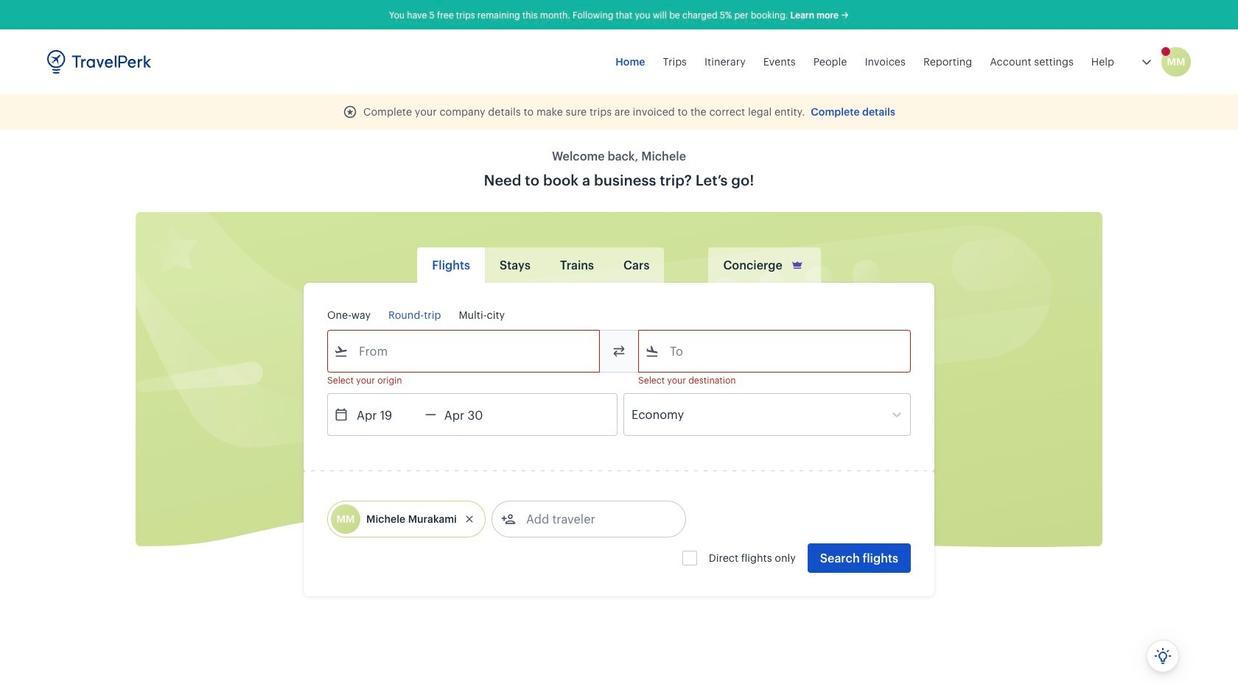 Task type: vqa. For each thing, say whether or not it's contained in the screenshot.
add traveler search field
yes



Task type: locate. For each thing, give the bounding box(es) containing it.
Add traveler search field
[[516, 508, 669, 531]]

To search field
[[660, 340, 891, 363]]



Task type: describe. For each thing, give the bounding box(es) containing it.
From search field
[[349, 340, 580, 363]]

Return text field
[[436, 394, 513, 436]]

Depart text field
[[349, 394, 425, 436]]



